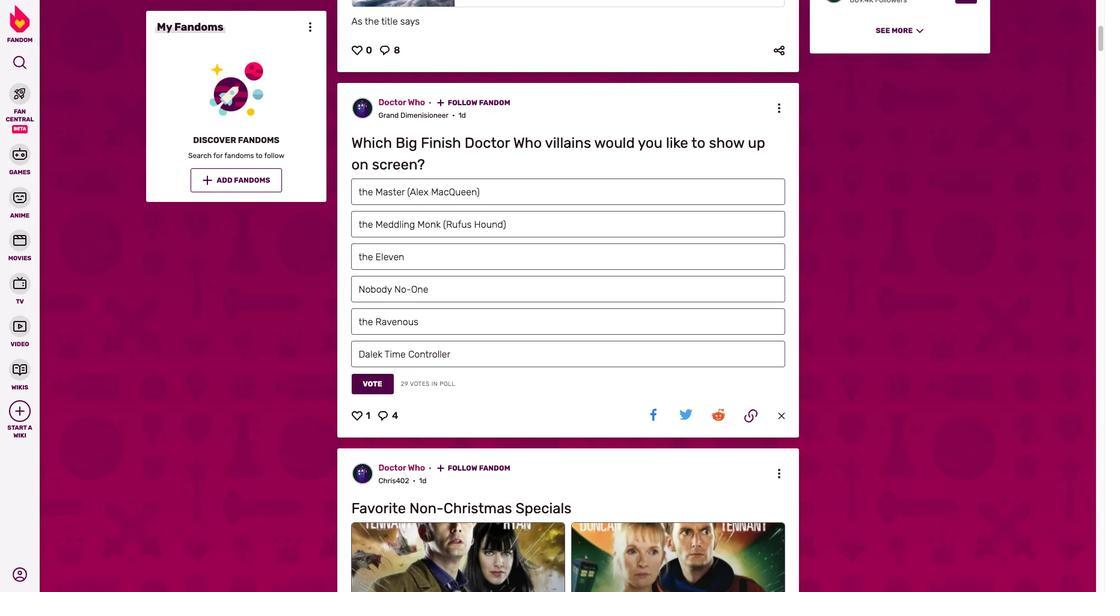 Task type: describe. For each thing, give the bounding box(es) containing it.
the for eleven
[[359, 251, 373, 263]]

small image inside start a wiki link
[[14, 406, 25, 417]]

follow for christmas
[[448, 464, 478, 473]]

christmas
[[444, 501, 512, 517]]

to inside which big finish doctor who villains would you like to show up on screen?
[[692, 135, 706, 152]]

small image inside 4 button
[[378, 411, 388, 422]]

villains
[[545, 135, 591, 152]]

my fandoms
[[157, 20, 223, 34]]

title
[[381, 15, 398, 27]]

chris402 link
[[379, 477, 409, 485]]

4
[[392, 410, 398, 422]]

fandoms for discover fandoms search for fandoms to follow
[[238, 135, 279, 146]]

who for christmas
[[408, 463, 425, 473]]

on
[[352, 156, 369, 173]]

finish
[[421, 135, 461, 152]]

fandom link
[[0, 5, 40, 44]]

poll
[[440, 381, 455, 388]]

doctor who for big
[[379, 97, 425, 107]]

(alex
[[407, 186, 429, 198]]

who for finish
[[408, 97, 425, 107]]

dalek
[[359, 349, 382, 360]]

eleven
[[376, 251, 405, 263]]

grand dimenisioneer
[[379, 111, 449, 120]]

1
[[366, 410, 370, 422]]

vote button
[[352, 374, 394, 395]]

1d for christmas
[[419, 477, 427, 485]]

start a wiki link
[[0, 401, 40, 440]]

would
[[595, 135, 635, 152]]

video link
[[0, 315, 40, 349]]

fan central beta
[[6, 108, 34, 132]]

follow
[[264, 152, 284, 160]]

pokeball image image
[[209, 62, 263, 116]]

the for ravenous
[[359, 316, 373, 328]]

tv
[[16, 298, 24, 305]]

doctor who button for big
[[379, 97, 435, 108]]

anime
[[10, 212, 30, 219]]

votes
[[410, 381, 430, 388]]

master
[[376, 186, 405, 198]]

beta
[[14, 126, 26, 132]]

fandom for doctor
[[479, 98, 511, 107]]

tv link
[[0, 272, 40, 306]]

fandoms for add fandoms
[[234, 176, 270, 185]]

which
[[352, 135, 392, 152]]

ravenous
[[376, 316, 419, 328]]

wiki
[[13, 432, 26, 439]]

29 votes in poll
[[401, 381, 455, 388]]

says
[[400, 15, 420, 27]]

meddling
[[376, 219, 415, 230]]

up
[[748, 135, 766, 152]]

small image inside 1 button
[[352, 411, 362, 422]]

specials
[[516, 501, 572, 517]]

macqueen)
[[431, 186, 480, 198]]

the eleven
[[359, 251, 405, 263]]

movies
[[8, 255, 31, 262]]

doctor who button for non-
[[379, 463, 435, 474]]

you
[[638, 135, 663, 152]]

in
[[432, 381, 438, 388]]

monk
[[418, 219, 441, 230]]

like
[[666, 135, 689, 152]]

fandoms
[[224, 152, 254, 160]]

show
[[709, 135, 745, 152]]

doctor inside which big finish doctor who villains would you like to show up on screen?
[[465, 135, 510, 152]]

favorite
[[352, 501, 406, 517]]

8
[[394, 44, 400, 56]]

discover fandoms search for fandoms to follow
[[188, 135, 284, 160]]

central
[[6, 116, 34, 123]]

time
[[385, 349, 406, 360]]

0 button
[[352, 44, 372, 56]]

screen?
[[372, 156, 425, 173]]

hound)
[[474, 219, 506, 230]]

the ravenous
[[359, 316, 419, 328]]

my
[[157, 20, 172, 34]]

doctor who image
[[352, 97, 373, 119]]

see more button
[[865, 19, 935, 43]]

the right as
[[365, 15, 379, 27]]

controller
[[408, 349, 451, 360]]

games
[[9, 169, 31, 176]]

nobody no-one
[[359, 284, 429, 295]]

fandom
[[7, 37, 33, 44]]



Task type: vqa. For each thing, say whether or not it's contained in the screenshot.
Trending Fandoms
no



Task type: locate. For each thing, give the bounding box(es) containing it.
follow up favorite non-christmas specials
[[448, 464, 478, 473]]

doctor up chris402 link
[[379, 463, 406, 473]]

small image inside 0 button
[[352, 45, 362, 56]]

start a wiki
[[7, 425, 32, 439]]

follow fandom button up christmas
[[435, 463, 512, 474]]

add fandoms
[[216, 176, 270, 185]]

follow fandom for christmas
[[448, 464, 511, 473]]

follow fandom button up dimenisioneer
[[435, 97, 512, 108]]

doctor up the grand
[[379, 97, 406, 107]]

1 follow fandom button from the top
[[435, 97, 512, 108]]

0 vertical spatial follow
[[448, 98, 478, 107]]

follow fandom
[[448, 98, 511, 107], [448, 464, 511, 473]]

fandoms
[[174, 20, 223, 34], [238, 135, 279, 146], [234, 176, 270, 185]]

who inside which big finish doctor who villains would you like to show up on screen?
[[513, 135, 542, 152]]

doctor for finish
[[379, 97, 406, 107]]

2 fandom from the top
[[479, 464, 511, 473]]

big
[[396, 135, 417, 152]]

grand dimenisioneer link
[[379, 111, 449, 120]]

fandoms right my
[[174, 20, 223, 34]]

2 doctor who from the top
[[379, 463, 425, 473]]

movies link
[[0, 229, 40, 263]]

search image
[[13, 55, 27, 70]]

the for meddling
[[359, 219, 373, 230]]

1 vertical spatial who
[[513, 135, 542, 152]]

a
[[28, 425, 32, 432]]

dalek time controller
[[359, 349, 451, 360]]

1 follow from the top
[[448, 98, 478, 107]]

8 button
[[380, 44, 400, 56]]

wikis
[[11, 384, 28, 391]]

0 horizontal spatial to
[[255, 152, 262, 160]]

1 vertical spatial follow fandom
[[448, 464, 511, 473]]

dimenisioneer
[[401, 111, 449, 120]]

1 vertical spatial doctor who button
[[379, 463, 435, 474]]

doctor who button
[[379, 97, 435, 108], [379, 463, 435, 474]]

4 button
[[378, 410, 398, 422]]

see more
[[876, 27, 913, 35]]

doctor right finish
[[465, 135, 510, 152]]

anime link
[[0, 186, 40, 220]]

2 follow fandom from the top
[[448, 464, 511, 473]]

small image
[[305, 22, 315, 32], [352, 45, 362, 56], [776, 413, 787, 420], [774, 469, 785, 479]]

follow for finish
[[448, 98, 478, 107]]

the master (alex macqueen)
[[359, 186, 480, 198]]

one
[[411, 284, 429, 295]]

who up grand dimenisioneer link
[[408, 97, 425, 107]]

which big finish doctor who villains would you like to show up on screen? link
[[352, 132, 785, 176]]

nobody
[[359, 284, 392, 295]]

29
[[401, 381, 408, 388]]

0 vertical spatial who
[[408, 97, 425, 107]]

1 button
[[352, 410, 370, 422]]

0 vertical spatial follow fandom
[[448, 98, 511, 107]]

who left the villains at the top
[[513, 135, 542, 152]]

1 vertical spatial fandom
[[479, 464, 511, 473]]

to left follow
[[255, 152, 262, 160]]

1 vertical spatial doctor
[[465, 135, 510, 152]]

0 vertical spatial doctor
[[379, 97, 406, 107]]

fandoms up follow
[[238, 135, 279, 146]]

1 vertical spatial 1d
[[419, 477, 427, 485]]

games link
[[0, 143, 40, 177]]

fan
[[14, 108, 26, 115]]

fandom navigation element
[[0, 5, 40, 440]]

search
[[188, 152, 211, 160]]

1d up non-
[[419, 477, 427, 485]]

1d up finish
[[459, 111, 466, 120]]

1 follow fandom from the top
[[448, 98, 511, 107]]

chris402
[[379, 477, 409, 485]]

0 vertical spatial 1d
[[459, 111, 466, 120]]

small image
[[380, 45, 390, 56], [774, 45, 785, 56], [774, 103, 785, 113], [14, 406, 25, 417], [352, 411, 362, 422], [378, 411, 388, 422]]

to right the like
[[692, 135, 706, 152]]

video
[[11, 341, 29, 348]]

1 vertical spatial follow
[[448, 464, 478, 473]]

doctor who
[[379, 97, 425, 107], [379, 463, 425, 473]]

the left eleven
[[359, 251, 373, 263]]

1d
[[459, 111, 466, 120], [419, 477, 427, 485]]

for
[[213, 152, 223, 160]]

see
[[876, 27, 890, 35]]

the left ravenous
[[359, 316, 373, 328]]

doctor who button up grand dimenisioneer link
[[379, 97, 435, 108]]

1 vertical spatial follow fandom button
[[435, 463, 512, 474]]

1 horizontal spatial to
[[692, 135, 706, 152]]

2 follow fandom button from the top
[[435, 463, 512, 474]]

follow fandom button for christmas
[[435, 463, 512, 474]]

the for master
[[359, 186, 373, 198]]

doctor
[[379, 97, 406, 107], [465, 135, 510, 152], [379, 463, 406, 473]]

1 doctor who button from the top
[[379, 97, 435, 108]]

discover
[[193, 135, 236, 146]]

fandoms inside the "add fandoms" button
[[234, 176, 270, 185]]

follow
[[448, 98, 478, 107], [448, 464, 478, 473]]

1d for finish
[[459, 111, 466, 120]]

as the title says
[[352, 15, 420, 27]]

no-
[[395, 284, 411, 295]]

as
[[352, 15, 363, 27]]

doctor who button up chris402 link
[[379, 463, 435, 474]]

doctor who up grand dimenisioneer link
[[379, 97, 425, 107]]

follow fandom button
[[435, 97, 512, 108], [435, 463, 512, 474]]

1 doctor who from the top
[[379, 97, 425, 107]]

follow fandom for finish
[[448, 98, 511, 107]]

fandoms inside discover fandoms search for fandoms to follow
[[238, 135, 279, 146]]

(rufus
[[443, 219, 472, 230]]

fandoms right add
[[234, 176, 270, 185]]

the
[[365, 15, 379, 27], [359, 186, 373, 198], [359, 219, 373, 230], [359, 251, 373, 263], [359, 316, 373, 328]]

1 horizontal spatial 1d
[[459, 111, 466, 120]]

follow up dimenisioneer
[[448, 98, 478, 107]]

0 vertical spatial fandoms
[[174, 20, 223, 34]]

1 vertical spatial doctor who
[[379, 463, 425, 473]]

follow fandom up finish
[[448, 98, 511, 107]]

fandoms for my fandoms
[[174, 20, 223, 34]]

0 vertical spatial fandom
[[479, 98, 511, 107]]

0
[[366, 44, 372, 56]]

add fandoms button
[[191, 168, 282, 192]]

2 follow from the top
[[448, 464, 478, 473]]

vote
[[363, 380, 382, 389]]

grand
[[379, 111, 399, 120]]

titanic (spaceship) image
[[352, 0, 455, 6]]

doctor who image
[[352, 463, 373, 485]]

favorite non-christmas specials link
[[352, 498, 785, 520]]

more
[[892, 27, 913, 35]]

fandom for specials
[[479, 464, 511, 473]]

non-
[[410, 501, 444, 517]]

to inside discover fandoms search for fandoms to follow
[[255, 152, 262, 160]]

the meddling monk (rufus hound)
[[359, 219, 506, 230]]

follow fandom button for finish
[[435, 97, 512, 108]]

doctor for christmas
[[379, 463, 406, 473]]

follow fandom up christmas
[[448, 464, 511, 473]]

who up chris402
[[408, 463, 425, 473]]

0 vertical spatial follow fandom button
[[435, 97, 512, 108]]

0 vertical spatial doctor who
[[379, 97, 425, 107]]

fandom
[[479, 98, 511, 107], [479, 464, 511, 473]]

the left meddling on the top of the page
[[359, 219, 373, 230]]

which big finish doctor who villains would you like to show up on screen?
[[352, 135, 766, 173]]

add
[[216, 176, 232, 185]]

1 fandom from the top
[[479, 98, 511, 107]]

2 vertical spatial doctor
[[379, 463, 406, 473]]

0 vertical spatial doctor who button
[[379, 97, 435, 108]]

start
[[7, 425, 27, 432]]

0 horizontal spatial 1d
[[419, 477, 427, 485]]

the left master
[[359, 186, 373, 198]]

2 doctor who button from the top
[[379, 463, 435, 474]]

favorite non-christmas specials
[[352, 501, 572, 517]]

2 vertical spatial who
[[408, 463, 425, 473]]

2 vertical spatial fandoms
[[234, 176, 270, 185]]

doctor who for non-
[[379, 463, 425, 473]]

doctor who up chris402 link
[[379, 463, 425, 473]]

small image inside 8 "button"
[[380, 45, 390, 56]]

1 vertical spatial fandoms
[[238, 135, 279, 146]]



